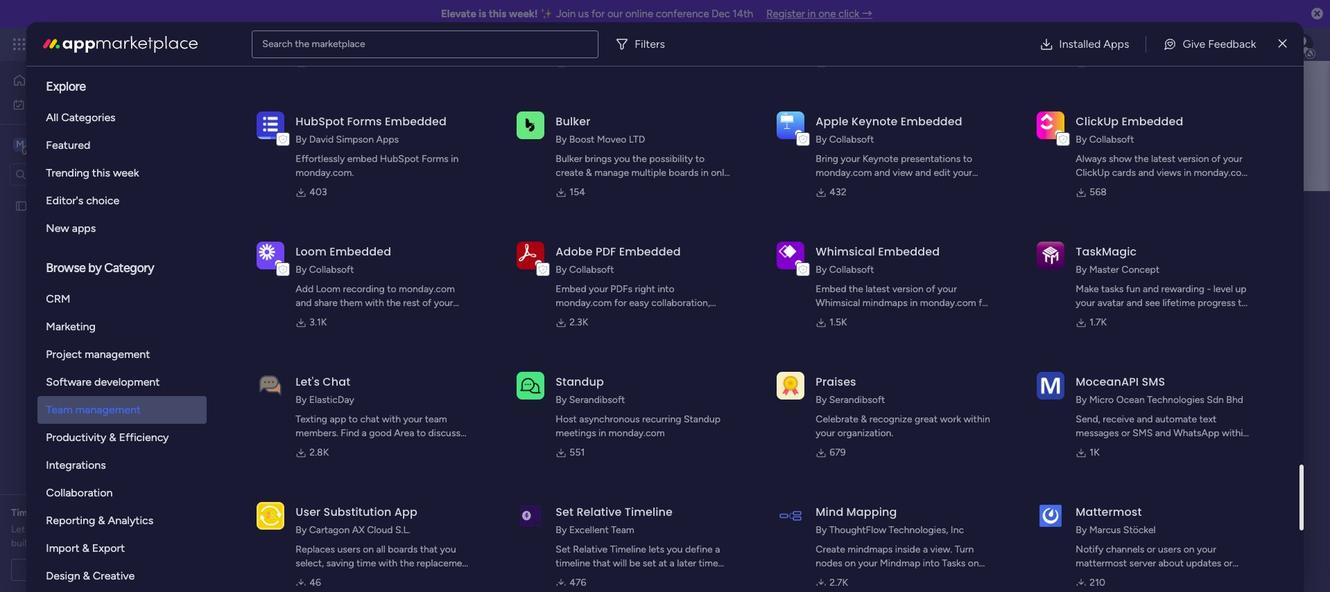 Task type: locate. For each thing, give the bounding box(es) containing it.
1 time from the left
[[357, 558, 376, 570]]

s.l.
[[395, 525, 410, 537]]

serandibsoft up "asynchronous"
[[569, 395, 625, 406]]

1 vertical spatial latest
[[866, 284, 890, 295]]

0 vertical spatial within
[[964, 414, 990, 426]]

apps right notifications image
[[1104, 37, 1129, 50]]

boards down possibility
[[669, 167, 699, 179]]

1 vertical spatial set
[[556, 544, 571, 556]]

1 vertical spatial review
[[79, 524, 108, 536]]

productivity
[[46, 431, 106, 445]]

embedded inside apple keynote embedded by collabsoft
[[901, 114, 962, 130]]

time down "define" on the bottom of page
[[699, 558, 718, 570]]

embedded up effortlessly embed hubspot forms in monday.com.
[[385, 114, 447, 130]]

1 set from the top
[[556, 505, 574, 521]]

& right free
[[82, 542, 89, 555]]

level
[[1213, 284, 1233, 295]]

1 horizontal spatial that
[[593, 558, 610, 570]]

0 horizontal spatial hubspot
[[296, 114, 344, 130]]

on
[[363, 544, 374, 556], [1184, 544, 1195, 556], [845, 558, 856, 570], [968, 558, 979, 570], [1144, 572, 1155, 584]]

for inside the always show the latest version of your clickup cards and views in monday.com for you and your team.
[[1076, 181, 1088, 193]]

keynote inside apple keynote embedded by collabsoft
[[852, 114, 898, 130]]

with down all
[[379, 558, 397, 570]]

boards and dashboards you visited recently in this workspace
[[261, 313, 528, 325]]

1 vertical spatial apps
[[376, 134, 399, 146]]

0 vertical spatial whimsical
[[816, 244, 875, 260]]

2 embed from the left
[[816, 284, 847, 295]]

monday.com inside host asynchronous recurring standup meetings in monday.com
[[609, 428, 665, 440]]

you up replacement
[[440, 544, 456, 556]]

the inside bulker brings you the possibility to create & manage multiple boards in only a few clicks!
[[633, 153, 647, 165]]

1 vertical spatial hubspot
[[380, 153, 419, 165]]

team inside set relative timeline by excellent team
[[611, 525, 634, 537]]

stöckel
[[1123, 525, 1156, 537]]

0 horizontal spatial team.
[[296, 311, 320, 323]]

standup inside the standup by serandibsoft
[[556, 374, 604, 390]]

1 clickup from the top
[[1076, 114, 1119, 130]]

1 whimsical from the top
[[816, 244, 875, 260]]

1 horizontal spatial standup
[[684, 414, 721, 426]]

members.
[[296, 428, 338, 440]]

bulker inside bulker brings you the possibility to create & manage multiple boards in only a few clicks!
[[556, 153, 582, 165]]

team down software
[[46, 404, 73, 417]]

0 vertical spatial team
[[46, 404, 73, 417]]

marcus
[[1089, 525, 1121, 537]]

time right saving
[[357, 558, 376, 570]]

embed your pdfs right into monday.com for easy collaboration, proof reading and content management.
[[556, 284, 731, 323]]

on left all
[[363, 544, 374, 556]]

users up saving
[[337, 544, 360, 556]]

your inside make tasks fun and rewarding - level up your avatar and see lifetime progress the more you complete!
[[1076, 298, 1095, 309]]

to
[[695, 153, 705, 165], [963, 153, 972, 165], [387, 284, 396, 295], [349, 414, 358, 426], [417, 428, 426, 440]]

0 horizontal spatial team
[[339, 442, 361, 454]]

monday.com inside embed your pdfs right into monday.com for easy collaboration, proof reading and content management.
[[556, 298, 612, 309]]

0 horizontal spatial standup
[[556, 374, 604, 390]]

in
[[808, 8, 816, 20], [451, 153, 459, 165], [701, 167, 709, 179], [1184, 167, 1191, 179], [910, 298, 918, 309], [452, 313, 460, 325], [599, 428, 606, 440]]

what
[[110, 524, 132, 536]]

hubspot up david
[[296, 114, 344, 130]]

micro
[[1089, 395, 1114, 406]]

mind mapping by thoughtflow technologies, inc
[[816, 505, 964, 537]]

search everything image
[[1212, 37, 1226, 51]]

by
[[88, 261, 102, 276]]

embedded up right
[[619, 244, 681, 260]]

the down the up
[[1238, 298, 1252, 309]]

& up organization.
[[861, 414, 867, 426]]

members
[[350, 280, 397, 293]]

host
[[556, 414, 577, 426]]

& inside celebrate & recognize great work within your organization.
[[861, 414, 867, 426]]

with up good
[[382, 414, 401, 426]]

& for celebrate & recognize great work within your organization.
[[861, 414, 867, 426]]

organization.
[[838, 428, 893, 440]]

1 vertical spatial forms
[[422, 153, 449, 165]]

latest inside embed the latest version of your whimsical mindmaps in monday.com for you and your team!
[[866, 284, 890, 295]]

see
[[1145, 298, 1160, 309]]

embedded up 'presentations'
[[901, 114, 962, 130]]

& left what
[[98, 515, 105, 528]]

1 embed from the left
[[556, 284, 586, 295]]

1 horizontal spatial team
[[611, 525, 634, 537]]

0 horizontal spatial our
[[28, 524, 42, 536]]

you up the manage
[[614, 153, 630, 165]]

0 vertical spatial or
[[1121, 428, 1130, 440]]

work inside button
[[46, 98, 67, 110]]

to right 'presentations'
[[963, 153, 972, 165]]

serandibsoft for praises
[[829, 395, 885, 406]]

a down import & export
[[88, 565, 93, 576]]

1 horizontal spatial apps
[[1104, 37, 1129, 50]]

proof
[[556, 311, 580, 323]]

version
[[1178, 153, 1209, 165], [892, 284, 924, 295]]

1 bulker from the top
[[556, 114, 591, 130]]

by inside taskmagic by master concept
[[1076, 264, 1087, 276]]

for inside time for an expert review let our experts review what you've built so far. free of charge
[[35, 508, 49, 519]]

0 vertical spatial apps
[[1104, 37, 1129, 50]]

serandibsoft inside the standup by serandibsoft
[[569, 395, 625, 406]]

1 horizontal spatial this
[[462, 313, 478, 325]]

0 horizontal spatial work
[[46, 98, 67, 110]]

2 serandibsoft from the left
[[829, 395, 885, 406]]

users
[[337, 544, 360, 556], [1158, 544, 1181, 556]]

0 vertical spatial team
[[425, 414, 447, 426]]

0 vertical spatial into
[[658, 284, 675, 295]]

0 horizontal spatial time
[[357, 558, 376, 570]]

in inside host asynchronous recurring standup meetings in monday.com
[[599, 428, 606, 440]]

1 horizontal spatial latest
[[1151, 153, 1175, 165]]

to inside bulker brings you the possibility to create & manage multiple boards in only a few clicks!
[[695, 153, 705, 165]]

and up the monday!
[[915, 167, 931, 179]]

embedded up show
[[1122, 114, 1183, 130]]

whimsical inside embed the latest version of your whimsical mindmaps in monday.com for you and your team!
[[816, 298, 860, 309]]

team up discuss
[[425, 414, 447, 426]]

0 vertical spatial bulker
[[556, 114, 591, 130]]

2 users from the left
[[1158, 544, 1181, 556]]

mattermost
[[1076, 505, 1142, 521]]

embed up 1.5k
[[816, 284, 847, 295]]

1 vertical spatial loom
[[316, 284, 341, 295]]

0 horizontal spatial users
[[337, 544, 360, 556]]

into up the collaboration,
[[658, 284, 675, 295]]

forms inside effortlessly embed hubspot forms in monday.com.
[[422, 153, 449, 165]]

0 horizontal spatial apps
[[376, 134, 399, 146]]

work right monday
[[112, 36, 137, 52]]

by inside clickup embedded by collabsoft
[[1076, 134, 1087, 146]]

of inside the always show the latest version of your clickup cards and views in monday.com for you and your team.
[[1212, 153, 1221, 165]]

1 horizontal spatial or
[[1147, 544, 1156, 556]]

time
[[357, 558, 376, 570], [699, 558, 718, 570]]

work inside celebrate & recognize great work within your organization.
[[940, 414, 961, 426]]

2 vertical spatial management
[[75, 404, 141, 417]]

1 horizontal spatial workspace
[[481, 313, 528, 325]]

to right recording
[[387, 284, 396, 295]]

team. inside the always show the latest version of your clickup cards and views in monday.com for you and your team.
[[1149, 181, 1174, 193]]

1 serandibsoft from the left
[[569, 395, 625, 406]]

0 horizontal spatial forms
[[347, 114, 382, 130]]

loom inside loom embedded by collabsoft
[[296, 244, 327, 260]]

1 horizontal spatial team.
[[1149, 181, 1174, 193]]

3k
[[570, 56, 581, 68]]

leaving
[[879, 181, 909, 193]]

1 horizontal spatial work
[[112, 36, 137, 52]]

that inside set relative timeline lets you define a timeline that will be set at a later time (when triggered)
[[593, 558, 610, 570]]

categories
[[61, 111, 116, 124]]

1 horizontal spatial users
[[1158, 544, 1181, 556]]

relative for set relative timeline lets you define a timeline that will be set at a later time (when triggered)
[[573, 544, 608, 556]]

with inside replaces users on all boards that you select, saving time with the replacement process.
[[379, 558, 397, 570]]

chat
[[360, 414, 380, 426]]

filters button
[[610, 30, 676, 58]]

keynote right the apple
[[852, 114, 898, 130]]

the up boards and dashboards you visited recently in this workspace
[[386, 298, 401, 309]]

you down the always
[[1091, 181, 1107, 193]]

a left view.
[[923, 544, 928, 556]]

users inside replaces users on all boards that you select, saving time with the replacement process.
[[337, 544, 360, 556]]

relative up "excellent"
[[577, 505, 622, 521]]

slides
[[816, 181, 840, 193]]

collabsoft up 1.5k
[[829, 264, 874, 276]]

technologies,
[[889, 525, 948, 537]]

collabsoft for loom embedded
[[309, 264, 354, 276]]

and inside embed your pdfs right into monday.com for easy collaboration, proof reading and content management.
[[617, 311, 633, 323]]

in inside bulker brings you the possibility to create & manage multiple boards in only a few clicks!
[[701, 167, 709, 179]]

476
[[570, 578, 586, 589]]

home
[[32, 74, 58, 86]]

0 horizontal spatial team
[[46, 404, 73, 417]]

you inside replaces users on all boards that you select, saving time with the replacement process.
[[440, 544, 456, 556]]

expert
[[64, 508, 93, 519]]

by inside mind mapping by thoughtflow technologies, inc
[[816, 525, 827, 537]]

2 horizontal spatial or
[[1224, 558, 1233, 570]]

whimsical up 1.5k
[[816, 298, 860, 309]]

users up about
[[1158, 544, 1181, 556]]

clickup down the always
[[1076, 167, 1110, 179]]

software
[[46, 376, 92, 389]]

1 vertical spatial timeline
[[610, 544, 646, 556]]

more
[[1076, 311, 1098, 323]]

1 horizontal spatial version
[[1178, 153, 1209, 165]]

0 vertical spatial timeline
[[625, 505, 673, 521]]

our inside time for an expert review let our experts review what you've built so far. free of charge
[[28, 524, 42, 536]]

relative down "excellent"
[[573, 544, 608, 556]]

standup up host
[[556, 374, 604, 390]]

our left "online" in the top left of the page
[[607, 8, 623, 20]]

far.
[[45, 538, 59, 550]]

1 horizontal spatial within
[[1222, 428, 1249, 440]]

2 whimsical from the top
[[816, 298, 860, 309]]

trending this week
[[46, 166, 139, 180]]

set inside set relative timeline by excellent team
[[556, 505, 574, 521]]

embedded inside "adobe pdf embedded by collabsoft"
[[619, 244, 681, 260]]

by inside moceanapi sms by micro ocean technologies sdn bhd
[[1076, 395, 1087, 406]]

keynote
[[852, 114, 898, 130], [862, 153, 899, 165]]

collabsoft down pdf
[[569, 264, 614, 276]]

boards up share on the bottom of the page
[[300, 280, 334, 293]]

serandibsoft for standup
[[569, 395, 625, 406]]

area
[[394, 428, 414, 440]]

latest inside the always show the latest version of your clickup cards and views in monday.com for you and your team.
[[1151, 153, 1175, 165]]

set up "excellent"
[[556, 505, 574, 521]]

0 vertical spatial set
[[556, 505, 574, 521]]

click
[[839, 8, 860, 20]]

embed inside embed the latest version of your whimsical mindmaps in monday.com for you and your team!
[[816, 284, 847, 295]]

into down view.
[[923, 558, 940, 570]]

1 vertical spatial team.
[[296, 311, 320, 323]]

1 vertical spatial into
[[923, 558, 940, 570]]

None field
[[343, 198, 1274, 227]]

the down s.l.
[[400, 558, 414, 570]]

invite members image
[[1148, 37, 1162, 51]]

bring your keynote presentations to monday.com and view and edit your slides without leaving monday!
[[816, 153, 972, 193]]

free
[[61, 538, 80, 550]]

1 vertical spatial work
[[46, 98, 67, 110]]

0 vertical spatial clickup
[[1076, 114, 1119, 130]]

import & export
[[46, 542, 125, 555]]

with down members on the left
[[365, 298, 384, 309]]

latest up team!
[[866, 284, 890, 295]]

0 vertical spatial boards
[[669, 167, 699, 179]]

design
[[46, 570, 80, 583]]

the up the multiple
[[633, 153, 647, 165]]

0 horizontal spatial boards
[[300, 280, 334, 293]]

our up so
[[28, 524, 42, 536]]

2 time from the left
[[699, 558, 718, 570]]

work for my
[[46, 98, 67, 110]]

standup right 'recurring'
[[684, 414, 721, 426]]

your inside add loom recording to monday.com and share them with the rest of your team.
[[434, 298, 453, 309]]

our
[[607, 8, 623, 20], [28, 524, 42, 536]]

and
[[874, 167, 890, 179], [915, 167, 931, 179], [1138, 167, 1154, 179], [1109, 181, 1125, 193], [1143, 284, 1159, 295], [296, 298, 312, 309], [1127, 298, 1143, 309], [617, 311, 633, 323], [834, 311, 850, 323], [294, 313, 310, 325], [1137, 414, 1153, 426], [1155, 428, 1171, 440]]

0 vertical spatial loom
[[296, 244, 327, 260]]

let
[[11, 524, 25, 536]]

your
[[841, 153, 860, 165], [1223, 153, 1242, 165], [953, 167, 972, 179], [1128, 181, 1147, 193], [589, 284, 608, 295], [938, 284, 957, 295], [434, 298, 453, 309], [1076, 298, 1095, 309], [853, 311, 872, 323], [403, 414, 423, 426], [816, 428, 835, 440], [317, 442, 336, 454], [1197, 544, 1216, 556], [858, 558, 878, 570], [816, 572, 835, 584], [1157, 572, 1177, 584]]

option
[[0, 193, 177, 196]]

1 horizontal spatial into
[[923, 558, 940, 570]]

all
[[46, 111, 58, 124]]

0 vertical spatial workspace
[[59, 138, 114, 151]]

1 vertical spatial bulker
[[556, 153, 582, 165]]

1 vertical spatial standup
[[684, 414, 721, 426]]

team down find
[[339, 442, 361, 454]]

1 vertical spatial keynote
[[862, 153, 899, 165]]

relative inside set relative timeline lets you define a timeline that will be set at a later time (when triggered)
[[573, 544, 608, 556]]

0 vertical spatial team.
[[1149, 181, 1174, 193]]

receive
[[1103, 414, 1134, 426]]

2 bulker from the top
[[556, 153, 582, 165]]

team. down views
[[1149, 181, 1174, 193]]

embed for whimsical embedded
[[816, 284, 847, 295]]

a right find
[[362, 428, 367, 440]]

by inside hubspot forms embedded by david simpson apps
[[296, 134, 307, 146]]

management.
[[672, 311, 731, 323]]

a left the 'few'
[[556, 181, 561, 193]]

0 vertical spatial forms
[[347, 114, 382, 130]]

that up replacement
[[420, 544, 438, 556]]

team. inside add loom recording to monday.com and share them with the rest of your team.
[[296, 311, 320, 323]]

and left team!
[[834, 311, 850, 323]]

0 vertical spatial keynote
[[852, 114, 898, 130]]

apps marketplace image
[[43, 36, 198, 52]]

2.3k
[[570, 317, 588, 329]]

1 horizontal spatial serandibsoft
[[829, 395, 885, 406]]

1 vertical spatial mindmaps
[[848, 544, 893, 556]]

serandibsoft inside praises by serandibsoft
[[829, 395, 885, 406]]

development
[[94, 376, 160, 389]]

1 horizontal spatial hubspot
[[380, 153, 419, 165]]

all categories
[[46, 111, 116, 124]]

app logo image
[[257, 111, 285, 139], [517, 111, 545, 139], [777, 111, 805, 139], [1037, 111, 1065, 139], [257, 242, 285, 270], [517, 242, 545, 270], [777, 242, 805, 270], [1037, 242, 1065, 270], [257, 372, 285, 400], [517, 372, 545, 400], [777, 372, 805, 400], [1037, 372, 1065, 400], [257, 503, 285, 530], [517, 503, 545, 530], [777, 503, 805, 530], [1037, 503, 1065, 530]]

and right 'cards'
[[1138, 167, 1154, 179]]

you right the lets
[[667, 544, 683, 556]]

set up timeline
[[556, 544, 571, 556]]

0 vertical spatial review
[[95, 508, 125, 519]]

version up views
[[1178, 153, 1209, 165]]

by inside user substitution app by cartagon ax cloud s.l.
[[296, 525, 307, 537]]

2 vertical spatial boards
[[388, 544, 418, 556]]

mindmaps up team!
[[863, 298, 908, 309]]

bulker up boost
[[556, 114, 591, 130]]

154
[[570, 187, 585, 198]]

boards inside replaces users on all boards that you select, saving time with the replacement process.
[[388, 544, 418, 556]]

0 vertical spatial this
[[489, 8, 506, 20]]

see plans
[[243, 38, 284, 50]]

to right area
[[417, 428, 426, 440]]

apps up effortlessly embed hubspot forms in monday.com.
[[376, 134, 399, 146]]

0 horizontal spatial version
[[892, 284, 924, 295]]

clickup
[[1076, 114, 1119, 130], [1076, 167, 1110, 179]]

or up server
[[1147, 544, 1156, 556]]

you down avatar at the right bottom
[[1101, 311, 1117, 323]]

timeline inside set relative timeline by excellent team
[[625, 505, 673, 521]]

with inside add loom recording to monday.com and share them with the rest of your team.
[[365, 298, 384, 309]]

0 vertical spatial sms
[[1142, 374, 1165, 390]]

content
[[635, 311, 670, 323]]

the right show
[[1134, 153, 1149, 165]]

embed up the proof
[[556, 284, 586, 295]]

1 vertical spatial our
[[28, 524, 42, 536]]

or down receive
[[1121, 428, 1130, 440]]

0 vertical spatial that
[[420, 544, 438, 556]]

0 horizontal spatial within
[[964, 414, 990, 426]]

1 horizontal spatial time
[[699, 558, 718, 570]]

relative inside set relative timeline by excellent team
[[577, 505, 622, 521]]

set
[[556, 505, 574, 521], [556, 544, 571, 556]]

0 horizontal spatial embed
[[556, 284, 586, 295]]

0 vertical spatial latest
[[1151, 153, 1175, 165]]

to right possibility
[[695, 153, 705, 165]]

collabsoft inside apple keynote embedded by collabsoft
[[829, 134, 874, 146]]

at
[[659, 558, 667, 570]]

0 horizontal spatial this
[[92, 166, 110, 180]]

feedback
[[1208, 37, 1256, 50]]

apps inside installed apps button
[[1104, 37, 1129, 50]]

1 horizontal spatial forms
[[422, 153, 449, 165]]

Search in workspace field
[[29, 166, 116, 182]]

serandibsoft down 'praises'
[[829, 395, 885, 406]]

you inside set relative timeline lets you define a timeline that will be set at a later time (when triggered)
[[667, 544, 683, 556]]

workspace down "categories"
[[59, 138, 114, 151]]

within right "great" on the right
[[964, 414, 990, 426]]

work up all
[[46, 98, 67, 110]]

marketplace
[[312, 38, 365, 50]]

collabsoft up add
[[309, 264, 354, 276]]

sdn
[[1207, 395, 1224, 406]]

schedule a meeting
[[45, 565, 131, 576]]

0 vertical spatial work
[[112, 36, 137, 52]]

explore
[[46, 79, 86, 94]]

sms
[[1142, 374, 1165, 390], [1133, 428, 1153, 440]]

2.8k
[[310, 447, 329, 459]]

view
[[893, 167, 913, 179]]

users inside notify channels or users on your mattermost server about updates or status changes on your board
[[1158, 544, 1181, 556]]

monday.com inside send, receive and automate text messages or sms and whatsapp within monday.com
[[1076, 442, 1132, 454]]

visited
[[383, 313, 412, 325]]

0 vertical spatial mindmaps
[[863, 298, 908, 309]]

on inside replaces users on all boards that you select, saving time with the replacement process.
[[363, 544, 374, 556]]

0 horizontal spatial that
[[420, 544, 438, 556]]

timeline up the lets
[[625, 505, 673, 521]]

2 horizontal spatial work
[[940, 414, 961, 426]]

by
[[296, 134, 307, 146], [556, 134, 567, 146], [816, 134, 827, 146], [1076, 134, 1087, 146], [296, 264, 307, 276], [556, 264, 567, 276], [816, 264, 827, 276], [1076, 264, 1087, 276], [296, 395, 307, 406], [556, 395, 567, 406], [816, 395, 827, 406], [1076, 395, 1087, 406], [296, 525, 307, 537], [556, 525, 567, 537], [816, 525, 827, 537], [1076, 525, 1087, 537]]

and down "fun" on the top right
[[1127, 298, 1143, 309]]

1k
[[1090, 447, 1100, 459]]

standup inside host asynchronous recurring standup meetings in monday.com
[[684, 414, 721, 426]]

& right design
[[83, 570, 90, 583]]

0 horizontal spatial latest
[[866, 284, 890, 295]]

0 vertical spatial our
[[607, 8, 623, 20]]

this left 'week' at the top of page
[[92, 166, 110, 180]]

1 vertical spatial sms
[[1133, 428, 1153, 440]]

brad klo image
[[1291, 33, 1314, 55]]

hubspot inside effortlessly embed hubspot forms in monday.com.
[[380, 153, 419, 165]]

1 vertical spatial within
[[1222, 428, 1249, 440]]

of inside embed the latest version of your whimsical mindmaps in monday.com for you and your team!
[[926, 284, 935, 295]]

a inside button
[[88, 565, 93, 576]]

workspace image
[[13, 137, 27, 152]]

into inside create mindmaps inside a view. turn nodes on your mindmap into tasks on your board.
[[923, 558, 940, 570]]

mindmaps inside create mindmaps inside a view. turn nodes on your mindmap into tasks on your board.
[[848, 544, 893, 556]]

management for project management
[[85, 348, 150, 361]]

1 horizontal spatial embed
[[816, 284, 847, 295]]

0 horizontal spatial into
[[658, 284, 675, 295]]

recent
[[261, 280, 297, 293]]

or
[[1121, 428, 1130, 440], [1147, 544, 1156, 556], [1224, 558, 1233, 570]]

boards down s.l.
[[388, 544, 418, 556]]

you inside embed the latest version of your whimsical mindmaps in monday.com for you and your team!
[[816, 311, 832, 323]]

and down add
[[296, 298, 312, 309]]

sms up technologies
[[1142, 374, 1165, 390]]

0 vertical spatial relative
[[577, 505, 622, 521]]

crm
[[46, 293, 70, 306]]

collabsoft inside whimsical embedded by collabsoft
[[829, 264, 874, 276]]

complete!
[[1119, 311, 1163, 323]]

category
[[104, 261, 154, 276]]

of inside time for an expert review let our experts review what you've built so far. free of charge
[[83, 538, 92, 550]]

a right at
[[670, 558, 675, 570]]

1 vertical spatial relative
[[573, 544, 608, 556]]

easy
[[629, 298, 649, 309]]

public board image
[[15, 199, 28, 213]]

my work button
[[8, 93, 149, 115]]

0 vertical spatial standup
[[556, 374, 604, 390]]

sms down receive
[[1133, 428, 1153, 440]]

timeline inside set relative timeline lets you define a timeline that will be set at a later time (when triggered)
[[610, 544, 646, 556]]

software development
[[46, 376, 160, 389]]

embed for adobe pdf embedded
[[556, 284, 586, 295]]

work right "great" on the right
[[940, 414, 961, 426]]

timeline for set relative timeline by excellent team
[[625, 505, 673, 521]]

2 vertical spatial work
[[940, 414, 961, 426]]

0 horizontal spatial or
[[1121, 428, 1130, 440]]

0 horizontal spatial workspace
[[59, 138, 114, 151]]

whimsical down 432
[[816, 244, 875, 260]]

and down easy
[[617, 311, 633, 323]]

texting
[[296, 414, 327, 426]]

2 set from the top
[[556, 544, 571, 556]]

by inside the let's chat by elasticday
[[296, 395, 307, 406]]

recent boards
[[261, 280, 334, 293]]

1 vertical spatial management
[[85, 348, 150, 361]]

2 horizontal spatial boards
[[669, 167, 699, 179]]

embed inside embed your pdfs right into monday.com for easy collaboration, proof reading and content management.
[[556, 284, 586, 295]]

you left team!
[[816, 311, 832, 323]]

1 users from the left
[[337, 544, 360, 556]]

2 clickup from the top
[[1076, 167, 1110, 179]]

→
[[862, 8, 873, 20]]



Task type: vqa. For each thing, say whether or not it's contained in the screenshot.


Task type: describe. For each thing, give the bounding box(es) containing it.
relative for set relative timeline by excellent team
[[577, 505, 622, 521]]

pdfs
[[611, 284, 633, 295]]

monday.com.
[[296, 167, 354, 179]]

that inside replaces users on all boards that you select, saving time with the replacement process.
[[420, 544, 438, 556]]

by inside the standup by serandibsoft
[[556, 395, 567, 406]]

610
[[310, 56, 325, 68]]

presentations
[[901, 153, 961, 165]]

show
[[1109, 153, 1132, 165]]

by inside bulker by boost moveo ltd
[[556, 134, 567, 146]]

mindmap
[[880, 558, 920, 570]]

by inside set relative timeline by excellent team
[[556, 525, 567, 537]]

about
[[1158, 558, 1184, 570]]

filters
[[635, 37, 665, 50]]

one
[[818, 8, 836, 20]]

and up leaving
[[874, 167, 890, 179]]

m
[[16, 138, 24, 150]]

apple keynote embedded by collabsoft
[[816, 114, 962, 146]]

great
[[915, 414, 938, 426]]

forms inside hubspot forms embedded by david simpson apps
[[347, 114, 382, 130]]

work for monday
[[112, 36, 137, 52]]

tasks
[[942, 558, 966, 570]]

timeline for set relative timeline lets you define a timeline that will be set at a later time (when triggered)
[[610, 544, 646, 556]]

0 vertical spatial management
[[140, 36, 215, 52]]

bulker for bulker by boost moveo ltd
[[556, 114, 591, 130]]

the inside the always show the latest version of your clickup cards and views in monday.com for you and your team.
[[1134, 153, 1149, 165]]

a inside bulker brings you the possibility to create & manage multiple boards in only a few clicks!
[[556, 181, 561, 193]]

& for design & creative
[[83, 570, 90, 583]]

hubspot inside hubspot forms embedded by david simpson apps
[[296, 114, 344, 130]]

mattermost
[[1076, 558, 1127, 570]]

praises by serandibsoft
[[816, 374, 885, 406]]

and down automate
[[1155, 428, 1171, 440]]

installed apps button
[[1029, 30, 1140, 58]]

give feedback button
[[1152, 30, 1267, 58]]

and down ocean
[[1137, 414, 1153, 426]]

register
[[766, 8, 805, 20]]

version inside the always show the latest version of your clickup cards and views in monday.com for you and your team.
[[1178, 153, 1209, 165]]

by inside loom embedded by collabsoft
[[296, 264, 307, 276]]

concept
[[1122, 264, 1160, 276]]

test list box
[[0, 191, 177, 405]]

server
[[1129, 558, 1156, 570]]

meetings
[[556, 428, 596, 440]]

conference
[[656, 8, 709, 20]]

a inside texting app to chat with your team members.  find a good area to discuss with your team
[[362, 428, 367, 440]]

by inside whimsical embedded by collabsoft
[[816, 264, 827, 276]]

1 vertical spatial boards
[[300, 280, 334, 293]]

on down turn
[[968, 558, 979, 570]]

apps image
[[1178, 37, 1192, 51]]

by inside the mattermost by marcus stöckel
[[1076, 525, 1087, 537]]

register in one click →
[[766, 8, 873, 20]]

monday.com inside bring your keynote presentations to monday.com and view and edit your slides without leaving monday!
[[816, 167, 872, 179]]

installed apps
[[1059, 37, 1129, 50]]

you inside the always show the latest version of your clickup cards and views in monday.com for you and your team.
[[1091, 181, 1107, 193]]

the right the 'search'
[[295, 38, 309, 50]]

in inside effortlessly embed hubspot forms in monday.com.
[[451, 153, 459, 165]]

recording
[[343, 284, 385, 295]]

embedded inside clickup embedded by collabsoft
[[1122, 114, 1183, 130]]

& for import & export
[[82, 542, 89, 555]]

for inside embed your pdfs right into monday.com for easy collaboration, proof reading and content management.
[[614, 298, 627, 309]]

within inside celebrate & recognize great work within your organization.
[[964, 414, 990, 426]]

right
[[635, 284, 655, 295]]

fun
[[1126, 284, 1141, 295]]

master
[[1089, 264, 1119, 276]]

reading
[[582, 311, 615, 323]]

inbox image
[[1117, 37, 1131, 51]]

nodes
[[816, 558, 842, 570]]

built
[[11, 538, 30, 550]]

asynchronous
[[579, 414, 640, 426]]

and down 'cards'
[[1109, 181, 1125, 193]]

will
[[613, 558, 627, 570]]

import
[[46, 542, 79, 555]]

boards inside bulker brings you the possibility to create & manage multiple boards in only a few clicks!
[[669, 167, 699, 179]]

send, receive and automate text messages or sms and whatsapp within monday.com
[[1076, 414, 1249, 454]]

experts
[[44, 524, 77, 536]]

1 horizontal spatial team
[[425, 414, 447, 426]]

the inside make tasks fun and rewarding - level up your avatar and see lifetime progress the more you complete!
[[1238, 298, 1252, 309]]

to inside add loom recording to monday.com and share them with the rest of your team.
[[387, 284, 396, 295]]

moveo
[[597, 134, 627, 146]]

by inside praises by serandibsoft
[[816, 395, 827, 406]]

you inside bulker brings you the possibility to create & manage multiple boards in only a few clicks!
[[614, 153, 630, 165]]

with down members.
[[296, 442, 315, 454]]

you inside make tasks fun and rewarding - level up your avatar and see lifetime progress the more you complete!
[[1101, 311, 1117, 323]]

collabsoft for whimsical embedded
[[829, 264, 874, 276]]

403
[[310, 187, 327, 198]]

chat
[[323, 374, 350, 390]]

loom inside add loom recording to monday.com and share them with the rest of your team.
[[316, 284, 341, 295]]

boards
[[261, 313, 291, 325]]

tasks
[[1101, 284, 1124, 295]]

project
[[46, 348, 82, 361]]

add loom recording to monday.com and share them with the rest of your team.
[[296, 284, 455, 323]]

1 vertical spatial or
[[1147, 544, 1156, 556]]

elasticday
[[309, 395, 354, 406]]

mindmaps inside embed the latest version of your whimsical mindmaps in monday.com for you and your team!
[[863, 298, 908, 309]]

david
[[309, 134, 334, 146]]

ax
[[352, 525, 365, 537]]

recently
[[415, 313, 450, 325]]

send,
[[1076, 414, 1100, 426]]

a right "define" on the bottom of page
[[715, 544, 720, 556]]

embedded inside hubspot forms embedded by david simpson apps
[[385, 114, 447, 130]]

apple
[[816, 114, 849, 130]]

-
[[1207, 284, 1211, 295]]

help button
[[1212, 553, 1261, 576]]

analytics
[[108, 515, 153, 528]]

the inside replaces users on all boards that you select, saving time with the replacement process.
[[400, 558, 414, 570]]

2 vertical spatial or
[[1224, 558, 1233, 570]]

sms inside moceanapi sms by micro ocean technologies sdn bhd
[[1142, 374, 1165, 390]]

1 vertical spatial workspace
[[481, 313, 528, 325]]

taskmagic by master concept
[[1076, 244, 1160, 276]]

replaces
[[296, 544, 335, 556]]

monday.com inside add loom recording to monday.com and share them with the rest of your team.
[[399, 284, 455, 295]]

later
[[677, 558, 696, 570]]

and up see
[[1143, 284, 1159, 295]]

sms inside send, receive and automate text messages or sms and whatsapp within monday.com
[[1133, 428, 1153, 440]]

make
[[1076, 284, 1099, 295]]

by inside apple keynote embedded by collabsoft
[[816, 134, 827, 146]]

always show the latest version of your clickup cards and views in monday.com for you and your team.
[[1076, 153, 1250, 193]]

clickup inside the always show the latest version of your clickup cards and views in monday.com for you and your team.
[[1076, 167, 1110, 179]]

collabsoft inside "adobe pdf embedded by collabsoft"
[[569, 264, 614, 276]]

view.
[[930, 544, 952, 556]]

on down server
[[1144, 572, 1155, 584]]

notify channels or users on your mattermost server about updates or status changes on your board
[[1076, 544, 1233, 584]]

set for set relative timeline by excellent team
[[556, 505, 574, 521]]

your inside embed your pdfs right into monday.com for easy collaboration, proof reading and content management.
[[589, 284, 608, 295]]

embedded inside whimsical embedded by collabsoft
[[878, 244, 940, 260]]

keynote inside bring your keynote presentations to monday.com and view and edit your slides without leaving monday!
[[862, 153, 899, 165]]

reporting & analytics
[[46, 515, 153, 528]]

clickup inside clickup embedded by collabsoft
[[1076, 114, 1119, 130]]

see plans button
[[224, 34, 291, 55]]

define
[[685, 544, 713, 556]]

edit
[[934, 167, 951, 179]]

main workspace
[[32, 138, 114, 151]]

432
[[830, 187, 846, 198]]

select product image
[[12, 37, 26, 51]]

for inside embed the latest version of your whimsical mindmaps in monday.com for you and your team!
[[979, 298, 991, 309]]

workspace selection element
[[13, 136, 116, 154]]

always
[[1076, 153, 1107, 165]]

help image
[[1243, 37, 1257, 51]]

or inside send, receive and automate text messages or sms and whatsapp within monday.com
[[1121, 428, 1130, 440]]

discuss
[[428, 428, 460, 440]]

embed
[[347, 153, 378, 165]]

the inside embed the latest version of your whimsical mindmaps in monday.com for you and your team!
[[849, 284, 863, 295]]

and right the boards
[[294, 313, 310, 325]]

in inside embed the latest version of your whimsical mindmaps in monday.com for you and your team!
[[910, 298, 918, 309]]

bulker for bulker brings you the possibility to create & manage multiple boards in only a few clicks!
[[556, 153, 582, 165]]

to up find
[[349, 414, 358, 426]]

select,
[[296, 558, 324, 570]]

management for team management
[[75, 404, 141, 417]]

on up 'board.'
[[845, 558, 856, 570]]

create
[[816, 544, 845, 556]]

to inside bring your keynote presentations to monday.com and view and edit your slides without leaving monday!
[[963, 153, 972, 165]]

and inside embed the latest version of your whimsical mindmaps in monday.com for you and your team!
[[834, 311, 850, 323]]

ocean
[[1116, 395, 1145, 406]]

whimsical inside whimsical embedded by collabsoft
[[816, 244, 875, 260]]

time inside replaces users on all boards that you select, saving time with the replacement process.
[[357, 558, 376, 570]]

main
[[32, 138, 56, 151]]

texting app to chat with your team members.  find a good area to discuss with your team
[[296, 414, 460, 454]]

progress
[[1198, 298, 1236, 309]]

& for reporting & analytics
[[98, 515, 105, 528]]

of inside add loom recording to monday.com and share them with the rest of your team.
[[422, 298, 432, 309]]

into inside embed your pdfs right into monday.com for easy collaboration, proof reading and content management.
[[658, 284, 675, 295]]

monday!
[[912, 181, 950, 193]]

set for set relative timeline lets you define a timeline that will be set at a later time (when triggered)
[[556, 544, 571, 556]]

embedded inside loom embedded by collabsoft
[[330, 244, 391, 260]]

bulker by boost moveo ltd
[[556, 114, 645, 146]]

on up updates
[[1184, 544, 1195, 556]]

you left visited at the left of page
[[365, 313, 381, 325]]

bulker brings you the possibility to create & manage multiple boards in only a few clicks!
[[556, 153, 729, 193]]

channels
[[1106, 544, 1144, 556]]

a inside create mindmaps inside a view. turn nodes on your mindmap into tasks on your board.
[[923, 544, 928, 556]]

dapulse x slim image
[[1279, 36, 1287, 52]]

creative
[[93, 570, 135, 583]]

2 vertical spatial this
[[462, 313, 478, 325]]

in inside the always show the latest version of your clickup cards and views in monday.com for you and your team.
[[1184, 167, 1191, 179]]

within inside send, receive and automate text messages or sms and whatsapp within monday.com
[[1222, 428, 1249, 440]]

the inside add loom recording to monday.com and share them with the rest of your team.
[[386, 298, 401, 309]]

cartagon
[[309, 525, 350, 537]]

1 vertical spatial this
[[92, 166, 110, 180]]

monday.com inside the always show the latest version of your clickup cards and views in monday.com for you and your team.
[[1194, 167, 1250, 179]]

apps inside hubspot forms embedded by david simpson apps
[[376, 134, 399, 146]]

551
[[570, 447, 585, 459]]

whatsapp
[[1174, 428, 1220, 440]]

& inside bulker brings you the possibility to create & manage multiple boards in only a few clicks!
[[586, 167, 592, 179]]

1 horizontal spatial our
[[607, 8, 623, 20]]

collabsoft for clickup embedded
[[1089, 134, 1134, 146]]

moceanapi
[[1076, 374, 1139, 390]]

version inside embed the latest version of your whimsical mindmaps in monday.com for you and your team!
[[892, 284, 924, 295]]

add
[[296, 284, 314, 295]]

notifications image
[[1087, 37, 1101, 51]]

your inside celebrate & recognize great work within your organization.
[[816, 428, 835, 440]]

& for productivity & efficiency
[[109, 431, 116, 445]]

replaces users on all boards that you select, saving time with the replacement process.
[[296, 544, 471, 584]]

possibility
[[649, 153, 693, 165]]

and inside add loom recording to monday.com and share them with the rest of your team.
[[296, 298, 312, 309]]

collaboration
[[46, 487, 113, 500]]

choice
[[86, 194, 119, 207]]

substitution
[[324, 505, 392, 521]]

time inside set relative timeline lets you define a timeline that will be set at a later time (when triggered)
[[699, 558, 718, 570]]

568
[[1090, 187, 1107, 198]]

2 horizontal spatial this
[[489, 8, 506, 20]]



